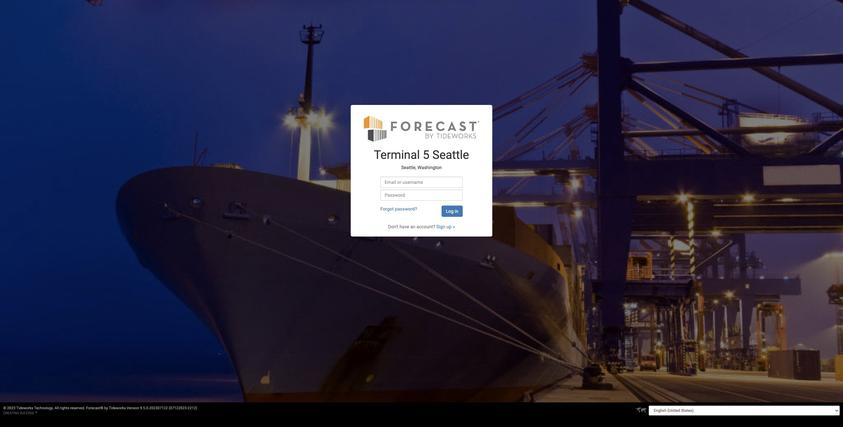 Task type: describe. For each thing, give the bounding box(es) containing it.
by
[[104, 407, 108, 411]]

2 tideworks from the left
[[109, 407, 126, 411]]

log in button
[[442, 206, 463, 217]]

9.5.0.202307122
[[140, 407, 168, 411]]

creating
[[3, 412, 19, 416]]

password?
[[395, 207, 418, 212]]

reserved.
[[70, 407, 85, 411]]

»
[[453, 225, 455, 230]]

2212)
[[188, 407, 197, 411]]

©
[[3, 407, 6, 411]]

sign
[[437, 225, 446, 230]]

forgot password? log in
[[381, 207, 459, 214]]

terminal
[[374, 148, 420, 162]]

rights
[[60, 407, 69, 411]]

have
[[400, 225, 410, 230]]



Task type: locate. For each thing, give the bounding box(es) containing it.
Email or username text field
[[381, 177, 463, 188]]

log
[[446, 209, 454, 214]]

all
[[55, 407, 59, 411]]

tideworks up success
[[16, 407, 33, 411]]

forgot
[[381, 207, 394, 212]]

forecast®
[[86, 407, 103, 411]]

℠
[[35, 412, 37, 416]]

don't
[[389, 225, 399, 230]]

version
[[127, 407, 139, 411]]

account?
[[417, 225, 436, 230]]

(07122023-
[[169, 407, 188, 411]]

2023
[[7, 407, 15, 411]]

up
[[447, 225, 452, 230]]

success
[[20, 412, 34, 416]]

tideworks right by
[[109, 407, 126, 411]]

forecast® by tideworks image
[[364, 115, 480, 142]]

terminal 5 seattle seattle, washington
[[374, 148, 470, 170]]

forgot password? link
[[381, 207, 418, 212]]

1 horizontal spatial tideworks
[[109, 407, 126, 411]]

5
[[423, 148, 430, 162]]

Password password field
[[381, 190, 463, 201]]

© 2023 tideworks technology. all rights reserved. forecast® by tideworks version 9.5.0.202307122 (07122023-2212) creating success ℠
[[3, 407, 197, 416]]

an
[[411, 225, 416, 230]]

1 tideworks from the left
[[16, 407, 33, 411]]

washington
[[418, 165, 442, 170]]

seattle
[[433, 148, 470, 162]]

tideworks
[[16, 407, 33, 411], [109, 407, 126, 411]]

seattle,
[[402, 165, 417, 170]]

don't have an account? sign up »
[[389, 225, 455, 230]]

0 horizontal spatial tideworks
[[16, 407, 33, 411]]

sign up » link
[[437, 225, 455, 230]]

technology.
[[34, 407, 54, 411]]

in
[[455, 209, 459, 214]]



